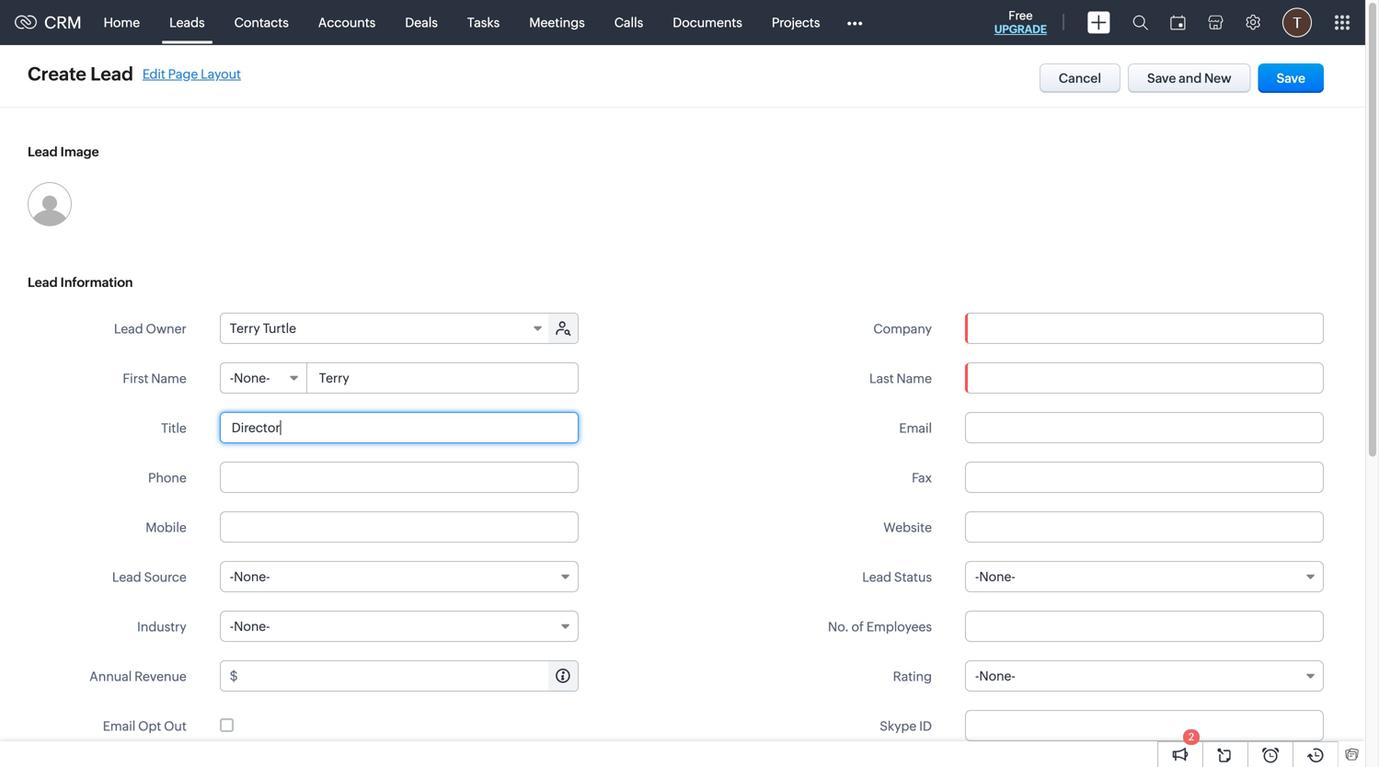 Task type: locate. For each thing, give the bounding box(es) containing it.
- right rating
[[976, 669, 980, 684]]

profile element
[[1272, 0, 1324, 45]]

owner
[[146, 322, 187, 336]]

information
[[60, 275, 133, 290]]

- right status
[[976, 570, 980, 584]]

email up fax
[[900, 421, 932, 436]]

last name
[[870, 371, 932, 386]]

of
[[852, 620, 864, 635]]

1 horizontal spatial name
[[897, 371, 932, 386]]

save inside button
[[1148, 71, 1177, 86]]

-none- right rating
[[976, 669, 1016, 684]]

lead left the source
[[112, 570, 141, 585]]

last
[[870, 371, 894, 386]]

-none- right status
[[976, 570, 1016, 584]]

home
[[104, 15, 140, 30]]

contacts link
[[220, 0, 304, 45]]

page
[[168, 67, 198, 81]]

contacts
[[234, 15, 289, 30]]

- for lead status
[[976, 570, 980, 584]]

1 horizontal spatial save
[[1277, 71, 1306, 86]]

cancel
[[1059, 71, 1102, 86]]

upgrade
[[995, 23, 1047, 35]]

0 horizontal spatial email
[[103, 719, 136, 734]]

email for email opt out
[[103, 719, 136, 734]]

save for save
[[1277, 71, 1306, 86]]

2 save from the left
[[1277, 71, 1306, 86]]

first
[[123, 371, 149, 386]]

- up $
[[230, 619, 234, 634]]

1 save from the left
[[1148, 71, 1177, 86]]

image image
[[28, 182, 72, 226]]

none-
[[234, 371, 270, 386], [234, 570, 270, 584], [980, 570, 1016, 584], [234, 619, 270, 634], [980, 669, 1016, 684]]

0 horizontal spatial save
[[1148, 71, 1177, 86]]

save left and
[[1148, 71, 1177, 86]]

lead left the "information" at the left top of the page
[[28, 275, 58, 290]]

None text field
[[966, 314, 1324, 343], [308, 364, 578, 393], [220, 412, 579, 444], [965, 512, 1324, 543], [241, 662, 578, 691], [965, 711, 1324, 742], [966, 314, 1324, 343], [308, 364, 578, 393], [220, 412, 579, 444], [965, 512, 1324, 543], [241, 662, 578, 691], [965, 711, 1324, 742]]

terry
[[230, 321, 260, 336]]

name for last name
[[897, 371, 932, 386]]

None text field
[[965, 363, 1324, 394], [965, 412, 1324, 444], [220, 462, 579, 493], [965, 462, 1324, 493], [220, 512, 579, 543], [965, 611, 1324, 642], [965, 363, 1324, 394], [965, 412, 1324, 444], [220, 462, 579, 493], [965, 462, 1324, 493], [220, 512, 579, 543], [965, 611, 1324, 642]]

status
[[895, 570, 932, 585]]

1 horizontal spatial email
[[900, 421, 932, 436]]

0 horizontal spatial name
[[151, 371, 187, 386]]

home link
[[89, 0, 155, 45]]

none- right status
[[980, 570, 1016, 584]]

none- for lead status
[[980, 570, 1016, 584]]

annual revenue
[[90, 670, 187, 684]]

email
[[900, 421, 932, 436], [103, 719, 136, 734]]

name
[[151, 371, 187, 386], [897, 371, 932, 386]]

- for industry
[[230, 619, 234, 634]]

tasks link
[[453, 0, 515, 45]]

-none- down the terry
[[230, 371, 270, 386]]

-none- for industry
[[230, 619, 270, 634]]

email opt out
[[103, 719, 187, 734]]

crm
[[44, 13, 82, 32]]

rating
[[893, 670, 932, 684]]

name right first
[[151, 371, 187, 386]]

documents
[[673, 15, 743, 30]]

-none- right the source
[[230, 570, 270, 584]]

free upgrade
[[995, 9, 1047, 35]]

turtle
[[263, 321, 296, 336]]

skype
[[880, 719, 917, 734]]

lead for lead information
[[28, 275, 58, 290]]

lead left status
[[863, 570, 892, 585]]

projects link
[[757, 0, 835, 45]]

phone
[[148, 471, 187, 486]]

name right last
[[897, 371, 932, 386]]

save down profile "image"
[[1277, 71, 1306, 86]]

documents link
[[658, 0, 757, 45]]

and
[[1179, 71, 1202, 86]]

email left the opt
[[103, 719, 136, 734]]

company
[[874, 322, 932, 336]]

search element
[[1122, 0, 1160, 45]]

$
[[230, 669, 238, 684]]

none- for lead source
[[234, 570, 270, 584]]

- right the source
[[230, 570, 234, 584]]

-none-
[[230, 371, 270, 386], [230, 570, 270, 584], [976, 570, 1016, 584], [230, 619, 270, 634], [976, 669, 1016, 684]]

-None- field
[[221, 364, 307, 393], [220, 561, 579, 593], [965, 561, 1324, 593], [220, 611, 579, 642], [965, 661, 1324, 692]]

cancel button
[[1040, 64, 1121, 93]]

leads link
[[155, 0, 220, 45]]

-none- field for lead source
[[220, 561, 579, 593]]

1 name from the left
[[151, 371, 187, 386]]

layout
[[201, 67, 241, 81]]

None field
[[966, 314, 1324, 343]]

0 vertical spatial email
[[900, 421, 932, 436]]

profile image
[[1283, 8, 1312, 37]]

2 name from the left
[[897, 371, 932, 386]]

lead left owner
[[114, 322, 143, 336]]

id
[[920, 719, 932, 734]]

-none- field for rating
[[965, 661, 1324, 692]]

no. of employees
[[828, 620, 932, 635]]

lead
[[90, 64, 133, 85], [28, 145, 58, 159], [28, 275, 58, 290], [114, 322, 143, 336], [112, 570, 141, 585], [863, 570, 892, 585]]

none- right rating
[[980, 669, 1016, 684]]

none- right the source
[[234, 570, 270, 584]]

-
[[230, 371, 234, 386], [230, 570, 234, 584], [976, 570, 980, 584], [230, 619, 234, 634], [976, 669, 980, 684]]

none- for rating
[[980, 669, 1016, 684]]

save inside button
[[1277, 71, 1306, 86]]

lead left image
[[28, 145, 58, 159]]

lead for lead owner
[[114, 322, 143, 336]]

title
[[161, 421, 187, 436]]

save
[[1148, 71, 1177, 86], [1277, 71, 1306, 86]]

Terry Turtle field
[[221, 314, 550, 343]]

create lead edit page layout
[[28, 64, 241, 85]]

projects
[[772, 15, 820, 30]]

-none- up $
[[230, 619, 270, 634]]

edit page layout link
[[142, 67, 241, 81]]

save and new
[[1148, 71, 1232, 86]]

accounts
[[318, 15, 376, 30]]

none- up $
[[234, 619, 270, 634]]

1 vertical spatial email
[[103, 719, 136, 734]]

lead left the edit
[[90, 64, 133, 85]]

meetings
[[529, 15, 585, 30]]

opt
[[138, 719, 161, 734]]



Task type: describe. For each thing, give the bounding box(es) containing it.
accounts link
[[304, 0, 391, 45]]

website
[[884, 520, 932, 535]]

none- down the terry
[[234, 371, 270, 386]]

employees
[[867, 620, 932, 635]]

meetings link
[[515, 0, 600, 45]]

first name
[[123, 371, 187, 386]]

crm link
[[15, 13, 82, 32]]

- down the terry
[[230, 371, 234, 386]]

tasks
[[467, 15, 500, 30]]

source
[[144, 570, 187, 585]]

lead owner
[[114, 322, 187, 336]]

-none- field for industry
[[220, 611, 579, 642]]

create
[[28, 64, 86, 85]]

leads
[[169, 15, 205, 30]]

-none- field for lead status
[[965, 561, 1324, 593]]

lead status
[[863, 570, 932, 585]]

out
[[164, 719, 187, 734]]

- for lead source
[[230, 570, 234, 584]]

- for rating
[[976, 669, 980, 684]]

free
[[1009, 9, 1033, 23]]

edit
[[142, 67, 166, 81]]

lead for lead status
[[863, 570, 892, 585]]

skype id
[[880, 719, 932, 734]]

create menu image
[[1088, 12, 1111, 34]]

lead for lead image
[[28, 145, 58, 159]]

save for save and new
[[1148, 71, 1177, 86]]

industry
[[137, 620, 187, 635]]

-none- for rating
[[976, 669, 1016, 684]]

terry turtle
[[230, 321, 296, 336]]

-none- for lead source
[[230, 570, 270, 584]]

search image
[[1133, 15, 1149, 30]]

calls
[[615, 15, 644, 30]]

lead information
[[28, 275, 133, 290]]

calendar image
[[1171, 15, 1186, 30]]

image
[[60, 145, 99, 159]]

no.
[[828, 620, 849, 635]]

none- for industry
[[234, 619, 270, 634]]

deals link
[[391, 0, 453, 45]]

mobile
[[146, 520, 187, 535]]

2
[[1189, 732, 1195, 743]]

save button
[[1259, 64, 1324, 93]]

new
[[1205, 71, 1232, 86]]

email for email
[[900, 421, 932, 436]]

Other Modules field
[[835, 8, 875, 37]]

lead for lead source
[[112, 570, 141, 585]]

name for first name
[[151, 371, 187, 386]]

create menu element
[[1077, 0, 1122, 45]]

save and new button
[[1128, 64, 1251, 93]]

fax
[[912, 471, 932, 486]]

calls link
[[600, 0, 658, 45]]

-none- for lead status
[[976, 570, 1016, 584]]

revenue
[[134, 670, 187, 684]]

lead image
[[28, 145, 99, 159]]

annual
[[90, 670, 132, 684]]

lead source
[[112, 570, 187, 585]]

deals
[[405, 15, 438, 30]]



Task type: vqa. For each thing, say whether or not it's contained in the screenshot.
logo
no



